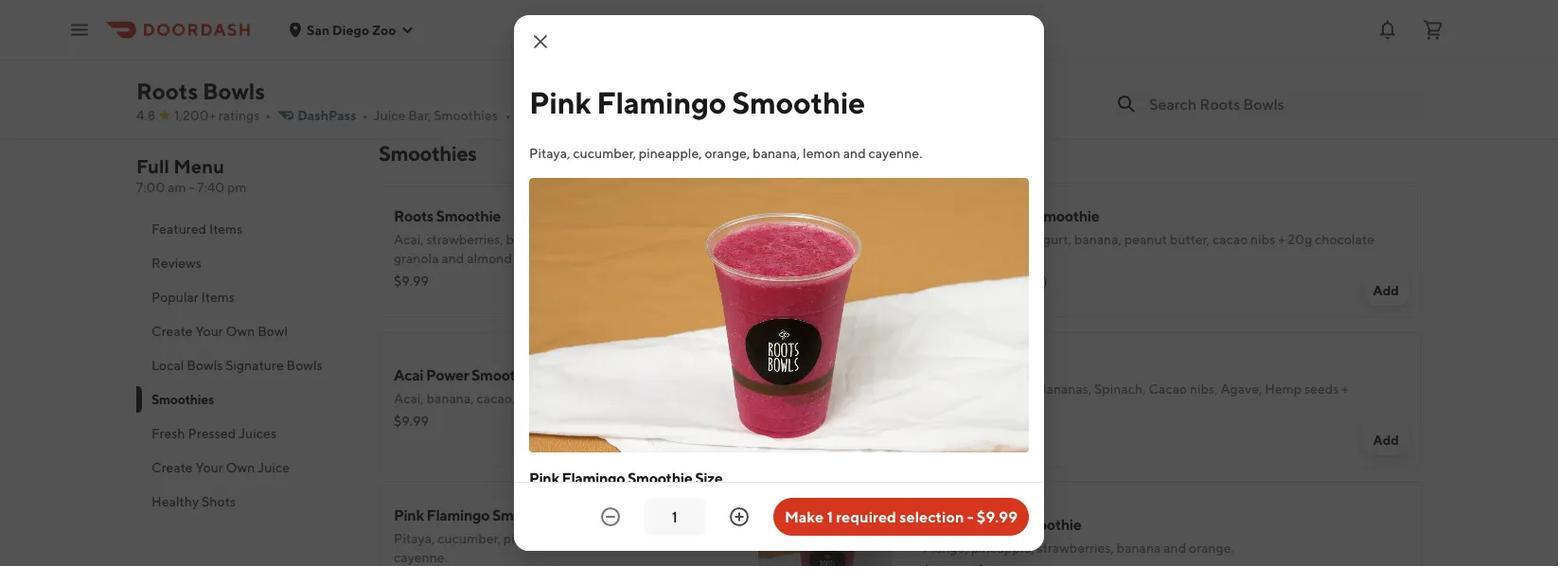 Task type: vqa. For each thing, say whether or not it's contained in the screenshot.
bottom "milk."
yes



Task type: locate. For each thing, give the bounding box(es) containing it.
acai, up granola
[[394, 232, 424, 247]]

blueberries, inside acai power smoothie acai, banana, cacao, blueberries, turmeric and almond milk. $9.99 add
[[518, 391, 589, 406]]

0 vertical spatial pitaya,
[[529, 145, 571, 161]]

cacao
[[923, 357, 966, 375], [1149, 381, 1188, 397]]

strawberries, left banana
[[1037, 540, 1114, 556]]

0 vertical spatial milk
[[923, 232, 949, 247]]

1 horizontal spatial nibs,
[[1190, 381, 1218, 397]]

smoothie inside roots smoothie acai, strawberries, banana, blueberries, shredded coconut, granola and almond milk. $9.99
[[436, 207, 501, 225]]

smoothie up cacao, in the bottom of the page
[[472, 366, 536, 384]]

create for create your own bowl
[[152, 323, 193, 339]]

ratings
[[219, 107, 260, 123]]

2 milk from the top
[[923, 381, 949, 397]]

• right dashpass
[[362, 107, 368, 123]]

create
[[152, 323, 193, 339], [152, 460, 193, 475]]

smoothie inside acai power smoothie acai, banana, cacao, blueberries, turmeric and almond milk. $9.99 add
[[472, 366, 536, 384]]

0 horizontal spatial seeds
[[604, 35, 638, 50]]

banana
[[1117, 540, 1161, 556]]

white
[[459, 16, 492, 31]]

add inside acai power smoothie acai, banana, cacao, blueberries, turmeric and almond milk. $9.99 add
[[844, 432, 870, 448]]

0 vertical spatial acai,
[[394, 232, 424, 247]]

peanut
[[1125, 232, 1168, 247]]

1 vertical spatial flamingo
[[562, 469, 625, 487]]

1 vertical spatial orange,
[[570, 531, 615, 546]]

1 horizontal spatial cucumber,
[[573, 145, 636, 161]]

strawberries, up honey at the left of page
[[682, 16, 759, 31]]

smoothie up yogurt,
[[1035, 207, 1100, 225]]

roots for roots bowls
[[136, 77, 198, 104]]

2 horizontal spatial strawberries,
[[1037, 540, 1114, 556]]

mi
[[542, 107, 556, 123]]

smoothie inside the chunky monkey smoothie milk with non-fat yogurt, banana, peanut butter, cacao nibs + 20g chocolate protein
[[1035, 207, 1100, 225]]

1 horizontal spatial seeds
[[1305, 381, 1339, 397]]

milk inside the chunky monkey smoothie milk with non-fat yogurt, banana, peanut butter, cacao nibs + 20g chocolate protein
[[923, 232, 949, 247]]

1 horizontal spatial +
[[1279, 232, 1286, 247]]

almond right granola
[[467, 250, 512, 266]]

and inside pink flamingo smoothie pitaya, cucumber, pineapple, orange, banana, lemon and cayenne.
[[708, 531, 731, 546]]

+ left honey at the left of page
[[641, 35, 648, 50]]

$9.99 down the acai
[[394, 413, 429, 429]]

mango mania smoothie mango, pineapple, strawberries, banana and orange.
[[923, 516, 1235, 556]]

your down pressed
[[195, 460, 223, 475]]

your down popular items
[[195, 323, 223, 339]]

1 vertical spatial seeds
[[1305, 381, 1339, 397]]

0 horizontal spatial strawberries,
[[427, 232, 504, 247]]

+ inside cacao dreaming milk with avocado, bananas, spinach, cacao nibs, agave, hemp seeds + chocolate protein $9.99 add
[[1342, 381, 1349, 397]]

with up chocolate
[[952, 381, 978, 397]]

nibs, left chia at the top left of the page
[[545, 35, 573, 50]]

bowls
[[203, 77, 265, 104], [187, 357, 223, 373], [287, 357, 323, 373]]

smoothie left decrease quantity by 1 icon
[[492, 506, 557, 524]]

0 vertical spatial blueberries,
[[556, 232, 628, 247]]

1 create from the top
[[152, 323, 193, 339]]

smoothie inside the mango mania smoothie mango, pineapple, strawberries, banana and orange.
[[1017, 516, 1082, 534]]

0 horizontal spatial cucumber,
[[438, 531, 501, 546]]

pitaya, inside pink flamingo smoothie pitaya, cucumber, pineapple, orange, banana, lemon and cayenne.
[[394, 531, 435, 546]]

orange.
[[1189, 540, 1235, 556]]

pitaya,
[[529, 145, 571, 161], [394, 531, 435, 546]]

power
[[426, 366, 469, 384]]

2 vertical spatial flamingo
[[427, 506, 490, 524]]

0 horizontal spatial cayenne.
[[394, 550, 448, 565]]

lemon inside pink flamingo smoothie dialog
[[803, 145, 841, 161]]

1 your from the top
[[195, 323, 223, 339]]

increase quantity by 1 image
[[728, 506, 751, 528]]

almond right the turmeric
[[671, 391, 716, 406]]

with up protein
[[952, 232, 978, 247]]

orange, down the pink flamingo smoothie
[[705, 145, 750, 161]]

roots for roots smoothie acai, strawberries, banana, blueberries, shredded coconut, granola and almond milk. $9.99
[[394, 207, 433, 225]]

mango
[[923, 516, 970, 534]]

1 horizontal spatial lemon
[[803, 145, 841, 161]]

pink inside pink flamingo smoothie pitaya, cucumber, pineapple, orange, banana, lemon and cayenne.
[[394, 506, 424, 524]]

with inside cacao dreaming milk with avocado, bananas, spinach, cacao nibs, agave, hemp seeds + chocolate protein $9.99 add
[[952, 381, 978, 397]]

local bowls signature bowls button
[[136, 348, 356, 383]]

0 vertical spatial lemon
[[803, 145, 841, 161]]

1 vertical spatial smoothies
[[379, 141, 477, 166]]

seeds inside the ube base, white coconut base, granola, banana, strawberries, unsweet coconut, chopped almonds, cacao nibs, chia seeds + honey $14.00
[[604, 35, 638, 50]]

coconut, right unsweet
[[816, 16, 868, 31]]

items up create your own bowl
[[201, 289, 235, 305]]

pink flamingo smoothie image
[[759, 482, 893, 566]]

milk up chocolate
[[923, 381, 949, 397]]

make 1 required selection - $9.99
[[785, 508, 1018, 526]]

1 vertical spatial juice
[[258, 460, 290, 475]]

bananas,
[[1038, 381, 1092, 397]]

0 vertical spatial seeds
[[604, 35, 638, 50]]

1 horizontal spatial milk.
[[719, 391, 747, 406]]

1 vertical spatial pink
[[529, 469, 559, 487]]

create for create your own juice
[[152, 460, 193, 475]]

1 milk from the top
[[923, 232, 949, 247]]

0 vertical spatial your
[[195, 323, 223, 339]]

smoothie for pink flamingo smoothie size
[[628, 469, 693, 487]]

$9.99 down granola
[[394, 273, 429, 289]]

featured items
[[152, 221, 243, 237]]

1 vertical spatial cacao
[[1149, 381, 1188, 397]]

0 horizontal spatial coconut,
[[690, 232, 743, 247]]

2 with from the top
[[952, 381, 978, 397]]

smoothie up granola
[[436, 207, 501, 225]]

roots inside roots smoothie acai, strawberries, banana, blueberries, shredded coconut, granola and almond milk. $9.99
[[394, 207, 433, 225]]

smoothie inside pink flamingo smoothie pitaya, cucumber, pineapple, orange, banana, lemon and cayenne.
[[492, 506, 557, 524]]

1,200+ ratings •
[[174, 107, 271, 123]]

create up healthy
[[152, 460, 193, 475]]

required
[[836, 508, 897, 526]]

$9.99 inside acai power smoothie acai, banana, cacao, blueberries, turmeric and almond milk. $9.99 add
[[394, 413, 429, 429]]

1 horizontal spatial coconut,
[[816, 16, 868, 31]]

milk.
[[515, 250, 543, 266], [719, 391, 747, 406]]

protein
[[989, 400, 1033, 416]]

0 horizontal spatial juice
[[258, 460, 290, 475]]

blueberries, left shredded
[[556, 232, 628, 247]]

create down popular
[[152, 323, 193, 339]]

Item Search search field
[[1150, 94, 1407, 115]]

shredded
[[630, 232, 688, 247]]

cucumber,
[[573, 145, 636, 161], [438, 531, 501, 546]]

cayenne.
[[869, 145, 923, 161], [394, 550, 448, 565]]

strawberries, up granola
[[427, 232, 504, 247]]

1 vertical spatial lemon
[[668, 531, 705, 546]]

2 vertical spatial +
[[1342, 381, 1349, 397]]

1 vertical spatial +
[[1279, 232, 1286, 247]]

1 vertical spatial -
[[968, 508, 974, 526]]

0 horizontal spatial +
[[641, 35, 648, 50]]

seeds
[[604, 35, 638, 50], [1305, 381, 1339, 397]]

0 vertical spatial cucumber,
[[573, 145, 636, 161]]

acai, inside acai power smoothie acai, banana, cacao, blueberries, turmeric and almond milk. $9.99 add
[[394, 391, 424, 406]]

1 acai, from the top
[[394, 232, 424, 247]]

- inside full menu 7:00 am - 7:40 pm
[[189, 179, 195, 195]]

items for popular items
[[201, 289, 235, 305]]

lemon
[[803, 145, 841, 161], [668, 531, 705, 546]]

items inside the featured items button
[[209, 221, 243, 237]]

1 horizontal spatial -
[[968, 508, 974, 526]]

add inside cacao dreaming milk with avocado, bananas, spinach, cacao nibs, agave, hemp seeds + chocolate protein $9.99 add
[[1374, 432, 1400, 448]]

almond
[[467, 250, 512, 266], [671, 391, 716, 406]]

• right ratings
[[265, 107, 271, 123]]

bowls up ratings
[[203, 77, 265, 104]]

items up the reviews button
[[209, 221, 243, 237]]

1 horizontal spatial orange,
[[705, 145, 750, 161]]

1 horizontal spatial pineapple,
[[639, 145, 702, 161]]

coconut, inside the ube base, white coconut base, granola, banana, strawberries, unsweet coconut, chopped almonds, cacao nibs, chia seeds + honey $14.00
[[816, 16, 868, 31]]

$14.00
[[394, 57, 437, 73]]

flamingo
[[597, 84, 727, 120], [562, 469, 625, 487], [427, 506, 490, 524]]

1 vertical spatial strawberries,
[[427, 232, 504, 247]]

chopped
[[394, 35, 448, 50]]

turmeric
[[592, 391, 643, 406]]

0 vertical spatial cacao
[[923, 357, 966, 375]]

- right selection
[[968, 508, 974, 526]]

juice
[[373, 107, 406, 123], [258, 460, 290, 475]]

juice down juices
[[258, 460, 290, 475]]

0 horizontal spatial orange,
[[570, 531, 615, 546]]

add inside button
[[1374, 283, 1400, 298]]

1 own from the top
[[226, 323, 255, 339]]

0 horizontal spatial milk.
[[515, 250, 543, 266]]

pink for pink flamingo smoothie size
[[529, 469, 559, 487]]

+ right hemp
[[1342, 381, 1349, 397]]

featured
[[152, 221, 207, 237]]

dashpass •
[[297, 107, 368, 123]]

1 vertical spatial milk
[[923, 381, 949, 397]]

cacao
[[507, 35, 543, 50], [1213, 232, 1248, 247]]

1 horizontal spatial cayenne.
[[869, 145, 923, 161]]

1 vertical spatial cucumber,
[[438, 531, 501, 546]]

acai, down the acai
[[394, 391, 424, 406]]

popular items
[[152, 289, 235, 305]]

cacao down the coconut
[[507, 35, 543, 50]]

0 vertical spatial create
[[152, 323, 193, 339]]

1 horizontal spatial cacao
[[1149, 381, 1188, 397]]

milk
[[923, 232, 949, 247], [923, 381, 949, 397]]

0 horizontal spatial pitaya,
[[394, 531, 435, 546]]

your for bowl
[[195, 323, 223, 339]]

2 vertical spatial pink
[[394, 506, 424, 524]]

items inside "popular items" button
[[201, 289, 235, 305]]

2 acai, from the top
[[394, 391, 424, 406]]

healthy shots button
[[136, 485, 356, 519]]

coconut
[[495, 16, 544, 31]]

orange, inside pink flamingo smoothie dialog
[[705, 145, 750, 161]]

strawberries, inside roots smoothie acai, strawberries, banana, blueberries, shredded coconut, granola and almond milk. $9.99
[[427, 232, 504, 247]]

1 horizontal spatial pitaya,
[[529, 145, 571, 161]]

1 horizontal spatial roots
[[394, 207, 433, 225]]

2 horizontal spatial pineapple,
[[971, 540, 1035, 556]]

fresh
[[152, 426, 185, 441]]

seeds inside cacao dreaming milk with avocado, bananas, spinach, cacao nibs, agave, hemp seeds + chocolate protein $9.99 add
[[1305, 381, 1339, 397]]

0 vertical spatial cayenne.
[[869, 145, 923, 161]]

smoothies right bar,
[[434, 107, 498, 123]]

0 vertical spatial with
[[952, 232, 978, 247]]

pitaya, cucumber, pineapple, orange, banana, lemon and cayenne.
[[529, 145, 923, 161]]

banana, inside the chunky monkey smoothie milk with non-fat yogurt, banana, peanut butter, cacao nibs + 20g chocolate protein
[[1075, 232, 1122, 247]]

cayenne. inside pink flamingo smoothie pitaya, cucumber, pineapple, orange, banana, lemon and cayenne.
[[394, 550, 448, 565]]

-
[[189, 179, 195, 195], [968, 508, 974, 526]]

and inside roots smoothie acai, strawberries, banana, blueberries, shredded coconut, granola and almond milk. $9.99
[[442, 250, 464, 266]]

0 vertical spatial items
[[209, 221, 243, 237]]

roots up 4.8
[[136, 77, 198, 104]]

milk. inside acai power smoothie acai, banana, cacao, blueberries, turmeric and almond milk. $9.99 add
[[719, 391, 747, 406]]

0 vertical spatial roots
[[136, 77, 198, 104]]

chunky monkey smoothie milk with non-fat yogurt, banana, peanut butter, cacao nibs + 20g chocolate protein
[[923, 207, 1375, 266]]

1 horizontal spatial strawberries,
[[682, 16, 759, 31]]

signature
[[226, 357, 284, 373]]

smoothies
[[434, 107, 498, 123], [379, 141, 477, 166], [152, 392, 214, 407]]

banana, inside the ube base, white coconut base, granola, banana, strawberries, unsweet coconut, chopped almonds, cacao nibs, chia seeds + honey $14.00
[[632, 16, 680, 31]]

1 vertical spatial own
[[226, 460, 255, 475]]

diego
[[332, 22, 370, 37]]

smoothies down bar,
[[379, 141, 477, 166]]

• left 0.8
[[506, 107, 511, 123]]

0.8
[[519, 107, 539, 123]]

1 vertical spatial coconut,
[[690, 232, 743, 247]]

2 horizontal spatial +
[[1342, 381, 1349, 397]]

pitaya, inside pink flamingo smoothie dialog
[[529, 145, 571, 161]]

smoothies up fresh
[[152, 392, 214, 407]]

1 horizontal spatial base,
[[547, 16, 578, 31]]

own for juice
[[226, 460, 255, 475]]

1 vertical spatial acai,
[[394, 391, 424, 406]]

1 vertical spatial create
[[152, 460, 193, 475]]

- inside button
[[968, 508, 974, 526]]

1 vertical spatial pitaya,
[[394, 531, 435, 546]]

0 vertical spatial own
[[226, 323, 255, 339]]

own left bowl
[[226, 323, 255, 339]]

2 own from the top
[[226, 460, 255, 475]]

acai,
[[394, 232, 424, 247], [394, 391, 424, 406]]

0 vertical spatial strawberries,
[[682, 16, 759, 31]]

open menu image
[[68, 18, 91, 41]]

0 vertical spatial juice
[[373, 107, 406, 123]]

2 your from the top
[[195, 460, 223, 475]]

and
[[843, 145, 866, 161], [442, 250, 464, 266], [646, 391, 668, 406], [708, 531, 731, 546], [1164, 540, 1187, 556]]

1 with from the top
[[952, 232, 978, 247]]

1 vertical spatial with
[[952, 381, 978, 397]]

bowls right local
[[187, 357, 223, 373]]

0 vertical spatial pink
[[529, 84, 591, 120]]

strawberries, inside the ube base, white coconut base, granola, banana, strawberries, unsweet coconut, chopped almonds, cacao nibs, chia seeds + honey $14.00
[[682, 16, 759, 31]]

1 horizontal spatial almond
[[671, 391, 716, 406]]

1 vertical spatial almond
[[671, 391, 716, 406]]

own down "fresh pressed juices" button
[[226, 460, 255, 475]]

base, up the chopped
[[425, 16, 456, 31]]

0 vertical spatial nibs,
[[545, 35, 573, 50]]

1 vertical spatial roots
[[394, 207, 433, 225]]

1 vertical spatial your
[[195, 460, 223, 475]]

smoothie up the current quantity is 1 number field
[[628, 469, 693, 487]]

cacao left nibs
[[1213, 232, 1248, 247]]

cacao inside the ube base, white coconut base, granola, banana, strawberries, unsweet coconut, chopped almonds, cacao nibs, chia seeds + honey $14.00
[[507, 35, 543, 50]]

add button for acai power smoothie
[[833, 425, 882, 455]]

smoothie right mania
[[1017, 516, 1082, 534]]

base, up chia at the top left of the page
[[547, 16, 578, 31]]

milk up protein
[[923, 232, 949, 247]]

blueberries, right cacao, in the bottom of the page
[[518, 391, 589, 406]]

1 horizontal spatial cacao
[[1213, 232, 1248, 247]]

smoothie down unsweet
[[732, 84, 865, 120]]

0 horizontal spatial cacao
[[923, 357, 966, 375]]

yogurt,
[[1029, 232, 1072, 247]]

juice left bar,
[[373, 107, 406, 123]]

make 1 required selection - $9.99 button
[[774, 498, 1029, 536]]

$9.99 right mango
[[977, 508, 1018, 526]]

0 vertical spatial coconut,
[[816, 16, 868, 31]]

chia
[[576, 35, 601, 50]]

1 base, from the left
[[425, 16, 456, 31]]

0 horizontal spatial nibs,
[[545, 35, 573, 50]]

7:00
[[136, 179, 165, 195]]

cacao right spinach,
[[1149, 381, 1188, 397]]

spinach,
[[1095, 381, 1146, 397]]

•
[[265, 107, 271, 123], [362, 107, 368, 123], [506, 107, 511, 123], [962, 273, 968, 289]]

- right am
[[189, 179, 195, 195]]

add button for cacao dreaming
[[1362, 425, 1411, 455]]

0 horizontal spatial roots
[[136, 77, 198, 104]]

honey
[[650, 35, 688, 50]]

flamingo inside pink flamingo smoothie pitaya, cucumber, pineapple, orange, banana, lemon and cayenne.
[[427, 506, 490, 524]]

0 vertical spatial smoothies
[[434, 107, 498, 123]]

+ left 20g
[[1279, 232, 1286, 247]]

1 vertical spatial cayenne.
[[394, 550, 448, 565]]

seeds down granola,
[[604, 35, 638, 50]]

bowls down bowl
[[287, 357, 323, 373]]

1 vertical spatial cacao
[[1213, 232, 1248, 247]]

0 vertical spatial orange,
[[705, 145, 750, 161]]

0 horizontal spatial -
[[189, 179, 195, 195]]

smoothie for pink flamingo smoothie
[[732, 84, 865, 120]]

coconut, right shredded
[[690, 232, 743, 247]]

2 base, from the left
[[547, 16, 578, 31]]

+
[[641, 35, 648, 50], [1279, 232, 1286, 247], [1342, 381, 1349, 397]]

size
[[695, 469, 723, 487]]

pineapple, inside pink flamingo smoothie pitaya, cucumber, pineapple, orange, banana, lemon and cayenne.
[[504, 531, 567, 546]]

1 vertical spatial nibs,
[[1190, 381, 1218, 397]]

$9.99 down protein
[[923, 273, 958, 289]]

$9.99 down chocolate
[[923, 423, 958, 438]]

100% (15)
[[989, 273, 1048, 289]]

seeds right hemp
[[1305, 381, 1339, 397]]

with inside the chunky monkey smoothie milk with non-fat yogurt, banana, peanut butter, cacao nibs + 20g chocolate protein
[[952, 232, 978, 247]]

smoothie
[[732, 84, 865, 120], [436, 207, 501, 225], [1035, 207, 1100, 225], [472, 366, 536, 384], [628, 469, 693, 487], [492, 506, 557, 524], [1017, 516, 1082, 534]]

roots smoothie image
[[759, 183, 893, 317]]

unsweet
[[762, 16, 813, 31]]

blueberries,
[[556, 232, 628, 247], [518, 391, 589, 406]]

1 vertical spatial milk.
[[719, 391, 747, 406]]

orange, down decrease quantity by 1 icon
[[570, 531, 615, 546]]

0 vertical spatial milk.
[[515, 250, 543, 266]]

1 horizontal spatial juice
[[373, 107, 406, 123]]

nibs, left agave,
[[1190, 381, 1218, 397]]

local
[[152, 357, 184, 373]]

shots
[[202, 494, 236, 509]]

0 vertical spatial almond
[[467, 250, 512, 266]]

chunky
[[923, 207, 975, 225]]

and inside acai power smoothie acai, banana, cacao, blueberries, turmeric and almond milk. $9.99 add
[[646, 391, 668, 406]]

2 vertical spatial strawberries,
[[1037, 540, 1114, 556]]

0 horizontal spatial base,
[[425, 16, 456, 31]]

pineapple,
[[639, 145, 702, 161], [504, 531, 567, 546], [971, 540, 1035, 556]]

0 vertical spatial +
[[641, 35, 648, 50]]

0 horizontal spatial cacao
[[507, 35, 543, 50]]

0 vertical spatial flamingo
[[597, 84, 727, 120]]

create your own juice button
[[136, 451, 356, 485]]

roots up granola
[[394, 207, 433, 225]]

0 horizontal spatial pineapple,
[[504, 531, 567, 546]]

cacao up chocolate
[[923, 357, 966, 375]]

0 horizontal spatial almond
[[467, 250, 512, 266]]

1,200+
[[174, 107, 216, 123]]

cayenne. inside pink flamingo smoothie dialog
[[869, 145, 923, 161]]

ube
[[394, 16, 422, 31]]

nibs,
[[545, 35, 573, 50], [1190, 381, 1218, 397]]

roots
[[136, 77, 198, 104], [394, 207, 433, 225]]

1 vertical spatial items
[[201, 289, 235, 305]]

2 create from the top
[[152, 460, 193, 475]]

decrease quantity by 1 image
[[599, 506, 622, 528]]

flamingo for pink flamingo smoothie
[[597, 84, 727, 120]]

0 horizontal spatial lemon
[[668, 531, 705, 546]]

1 vertical spatial blueberries,
[[518, 391, 589, 406]]



Task type: describe. For each thing, give the bounding box(es) containing it.
pink flamingo smoothie dialog
[[514, 15, 1045, 566]]

san diego zoo button
[[288, 22, 415, 37]]

pineapple, inside the mango mania smoothie mango, pineapple, strawberries, banana and orange.
[[971, 540, 1035, 556]]

juices
[[239, 426, 277, 441]]

hemp
[[1265, 381, 1302, 397]]

avocado,
[[981, 381, 1035, 397]]

banana, inside pink flamingo smoothie pitaya, cucumber, pineapple, orange, banana, lemon and cayenne.
[[618, 531, 665, 546]]

pressed
[[188, 426, 236, 441]]

close pink flamingo smoothie image
[[529, 30, 552, 53]]

flamingo for pink flamingo smoothie pitaya, cucumber, pineapple, orange, banana, lemon and cayenne.
[[427, 506, 490, 524]]

monkey
[[978, 207, 1032, 225]]

pineapple, inside pink flamingo smoothie dialog
[[639, 145, 702, 161]]

menu
[[173, 155, 225, 178]]

smoothie for chunky monkey smoothie milk with non-fat yogurt, banana, peanut butter, cacao nibs + 20g chocolate protein
[[1035, 207, 1100, 225]]

coconut, inside roots smoothie acai, strawberries, banana, blueberries, shredded coconut, granola and almond milk. $9.99
[[690, 232, 743, 247]]

pink flamingo smoothie
[[529, 84, 865, 120]]

roots bowls
[[136, 77, 265, 104]]

smoothie for acai power smoothie acai, banana, cacao, blueberries, turmeric and almond milk. $9.99 add
[[472, 366, 536, 384]]

san diego zoo
[[307, 22, 396, 37]]

nibs, inside the ube base, white coconut base, granola, banana, strawberries, unsweet coconut, chopped almonds, cacao nibs, chia seeds + honey $14.00
[[545, 35, 573, 50]]

butter,
[[1170, 232, 1210, 247]]

$9.99 inside roots smoothie acai, strawberries, banana, blueberries, shredded coconut, granola and almond milk. $9.99
[[394, 273, 429, 289]]

acai, inside roots smoothie acai, strawberries, banana, blueberries, shredded coconut, granola and almond milk. $9.99
[[394, 232, 424, 247]]

- for menu
[[189, 179, 195, 195]]

milk. inside roots smoothie acai, strawberries, banana, blueberries, shredded coconut, granola and almond milk. $9.99
[[515, 250, 543, 266]]

Current quantity is 1 number field
[[656, 507, 694, 527]]

blueberries, inside roots smoothie acai, strawberries, banana, blueberries, shredded coconut, granola and almond milk. $9.99
[[556, 232, 628, 247]]

banana, inside pink flamingo smoothie dialog
[[753, 145, 800, 161]]

zoo
[[372, 22, 396, 37]]

fresh pressed juices
[[152, 426, 277, 441]]

- for 1
[[968, 508, 974, 526]]

100%
[[989, 273, 1023, 289]]

mania
[[973, 516, 1014, 534]]

+ inside the chunky monkey smoothie milk with non-fat yogurt, banana, peanut butter, cacao nibs + 20g chocolate protein
[[1279, 232, 1286, 247]]

bar,
[[408, 107, 431, 123]]

bowls for roots
[[203, 77, 265, 104]]

create your own bowl button
[[136, 314, 356, 348]]

7:40
[[197, 179, 225, 195]]

nibs
[[1251, 232, 1276, 247]]

almond inside roots smoothie acai, strawberries, banana, blueberries, shredded coconut, granola and almond milk. $9.99
[[467, 250, 512, 266]]

healthy shots
[[152, 494, 236, 509]]

banana, inside acai power smoothie acai, banana, cacao, blueberries, turmeric and almond milk. $9.99 add
[[427, 391, 474, 406]]

cucumber, inside pink flamingo smoothie dialog
[[573, 145, 636, 161]]

own for bowl
[[226, 323, 255, 339]]

full
[[136, 155, 170, 178]]

popular
[[152, 289, 199, 305]]

san
[[307, 22, 330, 37]]

acai power smoothie acai, banana, cacao, blueberries, turmeric and almond milk. $9.99 add
[[394, 366, 870, 448]]

20g
[[1288, 232, 1313, 247]]

full menu 7:00 am - 7:40 pm
[[136, 155, 247, 195]]

smoothie for mango mania smoothie mango, pineapple, strawberries, banana and orange.
[[1017, 516, 1082, 534]]

4.8
[[136, 107, 155, 123]]

acai
[[394, 366, 424, 384]]

roots smoothie acai, strawberries, banana, blueberries, shredded coconut, granola and almond milk. $9.99
[[394, 207, 743, 289]]

and inside pink flamingo smoothie dialog
[[843, 145, 866, 161]]

cacao inside the chunky monkey smoothie milk with non-fat yogurt, banana, peanut butter, cacao nibs + 20g chocolate protein
[[1213, 232, 1248, 247]]

granola,
[[581, 16, 629, 31]]

juice bar, smoothies • 0.8 mi
[[373, 107, 556, 123]]

strawberries, inside the mango mania smoothie mango, pineapple, strawberries, banana and orange.
[[1037, 540, 1114, 556]]

notification bell image
[[1377, 18, 1400, 41]]

2 vertical spatial smoothies
[[152, 392, 214, 407]]

$9.99 inside cacao dreaming milk with avocado, bananas, spinach, cacao nibs, agave, hemp seeds + chocolate protein $9.99 add
[[923, 423, 958, 438]]

pink for pink flamingo smoothie
[[529, 84, 591, 120]]

lemon inside pink flamingo smoothie pitaya, cucumber, pineapple, orange, banana, lemon and cayenne.
[[668, 531, 705, 546]]

• down protein
[[962, 273, 968, 289]]

selection
[[900, 508, 964, 526]]

protein
[[923, 250, 967, 266]]

cacao dreaming milk with avocado, bananas, spinach, cacao nibs, agave, hemp seeds + chocolate protein $9.99 add
[[923, 357, 1400, 448]]

agave,
[[1221, 381, 1263, 397]]

orange, inside pink flamingo smoothie pitaya, cucumber, pineapple, orange, banana, lemon and cayenne.
[[570, 531, 615, 546]]

mango,
[[923, 540, 969, 556]]

healthy
[[152, 494, 199, 509]]

create your own bowl
[[152, 323, 288, 339]]

ube base, white coconut base, granola, banana, strawberries, unsweet coconut, chopped almonds, cacao nibs, chia seeds + honey $14.00
[[394, 16, 868, 73]]

granola
[[394, 250, 439, 266]]

cucumber, inside pink flamingo smoothie pitaya, cucumber, pineapple, orange, banana, lemon and cayenne.
[[438, 531, 501, 546]]

your for juice
[[195, 460, 223, 475]]

bowl
[[258, 323, 288, 339]]

+ inside the ube base, white coconut base, granola, banana, strawberries, unsweet coconut, chopped almonds, cacao nibs, chia seeds + honey $14.00
[[641, 35, 648, 50]]

and inside the mango mania smoothie mango, pineapple, strawberries, banana and orange.
[[1164, 540, 1187, 556]]

banana, inside roots smoothie acai, strawberries, banana, blueberries, shredded coconut, granola and almond milk. $9.99
[[506, 232, 554, 247]]

pm
[[227, 179, 247, 195]]

dreaming
[[968, 357, 1034, 375]]

0 items, open order cart image
[[1422, 18, 1445, 41]]

bowls for local
[[187, 357, 223, 373]]

smoothie for pink flamingo smoothie pitaya, cucumber, pineapple, orange, banana, lemon and cayenne.
[[492, 506, 557, 524]]

items for featured items
[[209, 221, 243, 237]]

1
[[827, 508, 833, 526]]

pink flamingo smoothie size
[[529, 469, 723, 487]]

cacao,
[[477, 391, 515, 406]]

$9.99 inside make 1 required selection - $9.99 button
[[977, 508, 1018, 526]]

almond inside acai power smoothie acai, banana, cacao, blueberries, turmeric and almond milk. $9.99 add
[[671, 391, 716, 406]]

almonds,
[[450, 35, 505, 50]]

pink flamingo smoothie pitaya, cucumber, pineapple, orange, banana, lemon and cayenne.
[[394, 506, 731, 565]]

dashpass
[[297, 107, 357, 123]]

flamingo for pink flamingo smoothie size
[[562, 469, 625, 487]]

nibs, inside cacao dreaming milk with avocado, bananas, spinach, cacao nibs, agave, hemp seeds + chocolate protein $9.99 add
[[1190, 381, 1218, 397]]

$9.99 •
[[923, 273, 968, 289]]

am
[[168, 179, 186, 195]]

chocolate
[[1315, 232, 1375, 247]]

reviews
[[152, 255, 202, 271]]

fat
[[1010, 232, 1027, 247]]

add button for chunky monkey smoothie
[[1362, 276, 1411, 306]]

juice inside button
[[258, 460, 290, 475]]

fresh pressed juices button
[[136, 417, 356, 451]]

featured items button
[[136, 212, 356, 246]]

make
[[785, 508, 824, 526]]

(15)
[[1025, 273, 1048, 289]]

create your own juice
[[152, 460, 290, 475]]

milk inside cacao dreaming milk with avocado, bananas, spinach, cacao nibs, agave, hemp seeds + chocolate protein $9.99 add
[[923, 381, 949, 397]]

chocolate
[[923, 400, 986, 416]]



